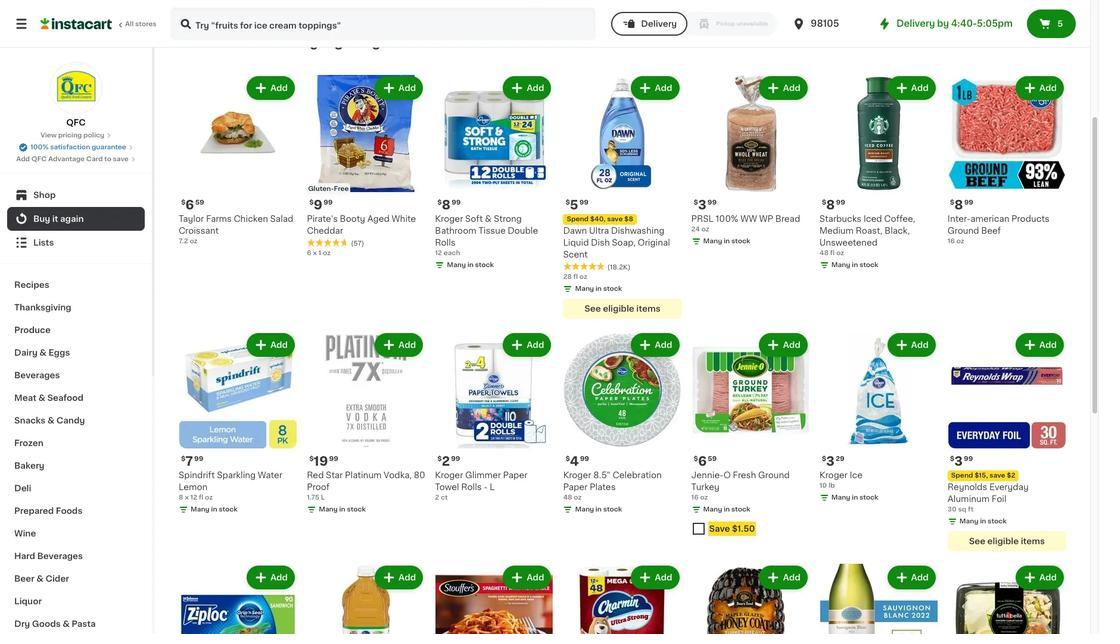 Task type: describe. For each thing, give the bounding box(es) containing it.
red
[[307, 472, 324, 480]]

$2
[[1007, 473, 1015, 479]]

$ 3 99 for spend $15, save $2
[[950, 456, 973, 468]]

farms
[[206, 215, 232, 223]]

snacks
[[14, 417, 45, 425]]

taylor
[[179, 215, 204, 223]]

$ 3 29
[[822, 456, 844, 468]]

many for kroger soft & strong bathroom tissue double rolls
[[447, 262, 466, 268]]

product group containing 19
[[307, 331, 425, 517]]

$ for spindrift sparkling water lemon
[[181, 456, 185, 463]]

$ for kroger soft & strong bathroom tissue double rolls
[[437, 199, 442, 206]]

fl inside spindrift sparkling water lemon 8 x 12 fl oz
[[199, 495, 203, 501]]

4:40-
[[951, 19, 977, 28]]

1.75
[[307, 495, 319, 501]]

all
[[125, 21, 134, 27]]

customers
[[219, 37, 290, 49]]

rolls inside kroger glimmer paper towel rolls - l 2 ct
[[461, 484, 482, 492]]

28 fl oz
[[563, 274, 587, 280]]

everyday
[[989, 484, 1029, 492]]

ground for o
[[758, 472, 790, 480]]

wine link
[[7, 523, 145, 546]]

red star platinum vodka, 80 proof 1.75 l
[[307, 472, 425, 501]]

o
[[724, 472, 731, 480]]

in for kroger ice
[[852, 495, 858, 501]]

original
[[638, 239, 670, 247]]

oz right 1
[[323, 250, 331, 256]]

2 inside kroger glimmer paper towel rolls - l 2 ct
[[435, 495, 439, 501]]

scent
[[563, 251, 588, 259]]

99 for spend $40, save $8
[[579, 199, 589, 206]]

kroger for 4
[[563, 472, 591, 480]]

inter-
[[948, 215, 970, 223]]

kroger for 3
[[819, 472, 848, 480]]

6 for taylor farms chicken salad croissant
[[185, 199, 194, 211]]

kroger inside kroger glimmer paper towel rolls - l 2 ct
[[435, 472, 463, 480]]

view
[[40, 132, 57, 139]]

deli
[[14, 485, 31, 493]]

$ for pirate's booty aged white cheddar
[[309, 199, 314, 206]]

regularly
[[321, 37, 380, 49]]

$ 6 59 for jennie-o fresh ground turkey
[[694, 456, 717, 468]]

delivery by 4:40-5:05pm link
[[877, 17, 1013, 31]]

$ for starbucks iced coffee, medium roast, black, unsweetened
[[822, 199, 826, 206]]

ww
[[740, 215, 757, 223]]

by
[[937, 19, 949, 28]]

prsl 100% ww wp bread 24 oz
[[691, 215, 800, 233]]

candy
[[56, 417, 85, 425]]

stock for kroger soft & strong bathroom tissue double rolls
[[475, 262, 494, 268]]

many for spindrift sparkling water lemon
[[191, 507, 209, 513]]

see eligible items button for 5
[[563, 299, 682, 319]]

buy
[[33, 215, 50, 223]]

in for kroger soft & strong bathroom tissue double rolls
[[467, 262, 473, 268]]

dairy & eggs link
[[7, 342, 145, 365]]

cheddar
[[307, 227, 343, 235]]

100% satisfaction guarantee
[[30, 144, 126, 151]]

kroger soft & strong bathroom tissue double rolls 12 each
[[435, 215, 538, 256]]

paper inside kroger glimmer paper towel rolls - l 2 ct
[[503, 472, 527, 480]]

many for prsl 100% ww wp bread
[[703, 238, 722, 245]]

5:05pm
[[977, 19, 1013, 28]]

29
[[836, 456, 844, 463]]

see eligible items for 5
[[585, 305, 660, 313]]

99 for pirate's booty aged white cheddar
[[324, 199, 333, 206]]

99 for inter-american products ground beef
[[964, 199, 973, 206]]

see for 3
[[969, 538, 985, 546]]

$ 5 99
[[566, 199, 589, 211]]

8 for inter-american products ground beef
[[954, 199, 963, 211]]

advantage
[[48, 156, 85, 163]]

many in stock for jennie-o fresh ground turkey
[[703, 507, 750, 513]]

hard beverages link
[[7, 546, 145, 568]]

stock for kroger 8.5" celebration paper plates
[[603, 507, 622, 513]]

x inside spindrift sparkling water lemon 8 x 12 fl oz
[[185, 495, 189, 501]]

many in stock for kroger soft & strong bathroom tissue double rolls
[[447, 262, 494, 268]]

$8
[[624, 216, 633, 223]]

prsl
[[691, 215, 714, 223]]

eligible for 5
[[603, 305, 634, 313]]

spend for 3
[[951, 473, 973, 479]]

many for kroger ice
[[831, 495, 850, 501]]

many in stock for kroger 8.5" celebration paper plates
[[575, 507, 622, 513]]

ultra
[[589, 227, 609, 235]]

$ for kroger ice
[[822, 456, 826, 463]]

it
[[52, 215, 58, 223]]

croissant
[[179, 227, 219, 235]]

$ for taylor farms chicken salad croissant
[[181, 199, 185, 206]]

10
[[819, 483, 827, 489]]

7
[[185, 456, 193, 468]]

$1.50
[[732, 525, 755, 534]]

kroger for 8
[[435, 215, 463, 223]]

chicken
[[234, 215, 268, 223]]

1
[[318, 250, 321, 256]]

tissue
[[478, 227, 506, 235]]

delivery button
[[611, 12, 688, 36]]

0 horizontal spatial save
[[113, 156, 129, 163]]

view pricing policy link
[[40, 131, 111, 141]]

many for reynolds everyday aluminum foil
[[960, 519, 978, 525]]

99 for spindrift sparkling water lemon
[[194, 456, 203, 463]]

delivery for delivery
[[641, 20, 677, 28]]

delivery by 4:40-5:05pm
[[897, 19, 1013, 28]]

12 inside the kroger soft & strong bathroom tissue double rolls 12 each
[[435, 250, 442, 256]]

$ for prsl 100% ww wp bread
[[694, 199, 698, 206]]

policy
[[83, 132, 104, 139]]

$ for red star platinum vodka, 80 proof
[[309, 456, 314, 463]]

see eligible items button for 3
[[948, 532, 1066, 552]]

99 for kroger glimmer paper towel rolls - l
[[451, 456, 460, 463]]

prepared foods
[[14, 508, 82, 516]]

in for jennie-o fresh ground turkey
[[724, 507, 730, 513]]

8 for kroger soft & strong bathroom tissue double rolls
[[442, 199, 450, 211]]

stock for kroger ice
[[860, 495, 878, 501]]

free
[[334, 186, 349, 192]]

prepared
[[14, 508, 54, 516]]

fresh
[[733, 472, 756, 480]]

59 for jennie-o fresh ground turkey
[[708, 456, 717, 463]]

pirate's
[[307, 215, 338, 223]]

many in stock for starbucks iced coffee, medium roast, black, unsweetened
[[831, 262, 878, 268]]

liquor
[[14, 598, 42, 606]]

many for jennie-o fresh ground turkey
[[703, 507, 722, 513]]

0 vertical spatial x
[[313, 250, 317, 256]]

inter-american products ground beef 16 oz
[[948, 215, 1049, 245]]

lists
[[33, 239, 54, 247]]

cider
[[46, 575, 69, 584]]

many in stock down 28 fl oz
[[575, 286, 622, 292]]

gluten-free
[[308, 186, 349, 192]]

frozen link
[[7, 432, 145, 455]]

beer & cider link
[[7, 568, 145, 591]]

many for kroger 8.5" celebration paper plates
[[575, 507, 594, 513]]

48 inside starbucks iced coffee, medium roast, black, unsweetened 48 fl oz
[[819, 250, 829, 256]]

8 for starbucks iced coffee, medium roast, black, unsweetened
[[826, 199, 835, 211]]

iced
[[864, 215, 882, 223]]

& for seafood
[[38, 394, 45, 403]]

lists link
[[7, 231, 145, 255]]

100% satisfaction guarantee button
[[19, 141, 133, 152]]

each
[[444, 250, 460, 256]]

unsweetened
[[819, 239, 877, 247]]

100% inside prsl 100% ww wp bread 24 oz
[[716, 215, 738, 223]]

eligible for 3
[[987, 538, 1019, 546]]

100% inside "button"
[[30, 144, 49, 151]]

all stores link
[[41, 7, 157, 41]]

gluten-
[[308, 186, 334, 192]]

recipes
[[14, 281, 49, 289]]

0 vertical spatial beverages
[[14, 372, 60, 380]]

save for 3
[[990, 473, 1005, 479]]

many in stock for spindrift sparkling water lemon
[[191, 507, 238, 513]]

hard
[[14, 553, 35, 561]]

meat & seafood link
[[7, 387, 145, 410]]

thanksgiving
[[14, 304, 71, 312]]

water
[[258, 472, 282, 480]]

foods
[[56, 508, 82, 516]]

dish
[[591, 239, 610, 247]]

many for starbucks iced coffee, medium roast, black, unsweetened
[[831, 262, 850, 268]]

stores
[[135, 21, 156, 27]]

taylor farms chicken salad croissant 7.2 oz
[[179, 215, 293, 245]]

goods
[[32, 621, 61, 629]]

in for kroger 8.5" celebration paper plates
[[596, 507, 602, 513]]

30
[[948, 507, 957, 513]]

items for 3
[[1021, 538, 1045, 546]]

$ 8 99 for starbucks
[[822, 199, 845, 211]]

98105 button
[[792, 7, 863, 41]]

kroger glimmer paper towel rolls - l 2 ct
[[435, 472, 527, 501]]

bakery
[[14, 462, 44, 471]]

many in stock for kroger ice
[[831, 495, 878, 501]]

buy
[[293, 37, 318, 49]]

stock for prsl 100% ww wp bread
[[731, 238, 750, 245]]

deli link
[[7, 478, 145, 500]]

add qfc advantage card to save link
[[16, 155, 136, 164]]

strong
[[494, 215, 522, 223]]

in down dish
[[596, 286, 602, 292]]

$ for inter-american products ground beef
[[950, 199, 954, 206]]

& for eggs
[[39, 349, 46, 357]]

kroger 8.5" celebration paper plates 48 oz
[[563, 472, 662, 501]]



Task type: vqa. For each thing, say whether or not it's contained in the screenshot.
$ within the '$ 2 99'
yes



Task type: locate. For each thing, give the bounding box(es) containing it.
stock down spindrift sparkling water lemon 8 x 12 fl oz
[[219, 507, 238, 513]]

3 for kroger
[[826, 456, 834, 468]]

3 for prsl
[[698, 199, 706, 211]]

0 vertical spatial 5
[[1057, 20, 1063, 28]]

16 down turkey
[[691, 495, 699, 501]]

1 vertical spatial spend
[[951, 473, 973, 479]]

oz inside prsl 100% ww wp bread 24 oz
[[701, 226, 709, 233]]

oz down inter-
[[956, 238, 964, 245]]

see inside product group
[[585, 305, 601, 313]]

$ inside $ 9 99
[[309, 199, 314, 206]]

0 vertical spatial 59
[[195, 199, 204, 206]]

many in stock down 1.75
[[319, 507, 366, 513]]

98105
[[811, 19, 839, 28]]

in for prsl 100% ww wp bread
[[724, 238, 730, 245]]

l right -
[[490, 484, 495, 492]]

0 vertical spatial save
[[113, 156, 129, 163]]

1 vertical spatial 5
[[570, 199, 578, 211]]

16 for inter-
[[948, 238, 955, 245]]

16 down inter-
[[948, 238, 955, 245]]

12 inside spindrift sparkling water lemon 8 x 12 fl oz
[[190, 495, 197, 501]]

product group containing 4
[[563, 331, 682, 517]]

ground inside inter-american products ground beef 16 oz
[[948, 227, 979, 235]]

1 vertical spatial eligible
[[987, 538, 1019, 546]]

hard beverages
[[14, 553, 83, 561]]

many in stock for red star platinum vodka, 80 proof
[[319, 507, 366, 513]]

beverages up cider
[[37, 553, 83, 561]]

5 inside product group
[[570, 199, 578, 211]]

1 vertical spatial 2
[[435, 495, 439, 501]]

spindrift
[[179, 472, 215, 480]]

stock for starbucks iced coffee, medium roast, black, unsweetened
[[860, 262, 878, 268]]

0 vertical spatial paper
[[503, 472, 527, 480]]

1 vertical spatial 48
[[563, 495, 572, 501]]

99 inside $ 19 99
[[329, 456, 338, 463]]

oz down the unsweetened
[[836, 250, 844, 256]]

fl right 28
[[573, 274, 578, 280]]

5 inside the 5 button
[[1057, 20, 1063, 28]]

spend for 5
[[567, 216, 589, 223]]

$ 4 99
[[566, 456, 589, 468]]

$ inside $ 7 99
[[181, 456, 185, 463]]

99 inside $ 2 99
[[451, 456, 460, 463]]

$ 8 99 up starbucks
[[822, 199, 845, 211]]

0 horizontal spatial $ 3 99
[[694, 199, 717, 211]]

& inside the kroger soft & strong bathroom tissue double rolls 12 each
[[485, 215, 492, 223]]

$ up prsl
[[694, 199, 698, 206]]

1 horizontal spatial eligible
[[987, 538, 1019, 546]]

kroger down $ 4 99
[[563, 472, 591, 480]]

1 horizontal spatial 5
[[1057, 20, 1063, 28]]

many down plates
[[575, 507, 594, 513]]

l inside red star platinum vodka, 80 proof 1.75 l
[[321, 495, 325, 501]]

1 horizontal spatial $ 6 59
[[694, 456, 717, 468]]

None search field
[[170, 7, 596, 41]]

0 vertical spatial eligible
[[603, 305, 634, 313]]

many in stock for prsl 100% ww wp bread
[[703, 238, 750, 245]]

1 horizontal spatial $ 3 99
[[950, 456, 973, 468]]

stock down the kroger soft & strong bathroom tissue double rolls 12 each
[[475, 262, 494, 268]]

99 inside $ 9 99
[[324, 199, 333, 206]]

in for starbucks iced coffee, medium roast, black, unsweetened
[[852, 262, 858, 268]]

bakery link
[[7, 455, 145, 478]]

99 for spend $15, save $2
[[964, 456, 973, 463]]

see eligible items inside product group
[[585, 305, 660, 313]]

items inside product group
[[636, 305, 660, 313]]

1 horizontal spatial 16
[[948, 238, 955, 245]]

delivery for delivery by 4:40-5:05pm
[[897, 19, 935, 28]]

fl down the unsweetened
[[830, 250, 835, 256]]

in
[[724, 238, 730, 245], [467, 262, 473, 268], [852, 262, 858, 268], [596, 286, 602, 292], [852, 495, 858, 501], [211, 507, 217, 513], [339, 507, 345, 513], [596, 507, 602, 513], [724, 507, 730, 513], [980, 519, 986, 525]]

$ inside $ 2 99
[[437, 456, 442, 463]]

many down 28 fl oz
[[575, 286, 594, 292]]

59 for taylor farms chicken salad croissant
[[195, 199, 204, 206]]

$ 2 99
[[437, 456, 460, 468]]

in for reynolds everyday aluminum foil
[[980, 519, 986, 525]]

1 vertical spatial 12
[[190, 495, 197, 501]]

see eligible items button
[[563, 299, 682, 319], [948, 532, 1066, 552]]

oz down lemon
[[205, 495, 213, 501]]

0 horizontal spatial 3
[[698, 199, 706, 211]]

0 vertical spatial 2
[[442, 456, 450, 468]]

oz inside starbucks iced coffee, medium roast, black, unsweetened 48 fl oz
[[836, 250, 844, 256]]

$ inside $ 3 29
[[822, 456, 826, 463]]

to
[[104, 156, 111, 163]]

0 vertical spatial 12
[[435, 250, 442, 256]]

$ for jennie-o fresh ground turkey
[[694, 456, 698, 463]]

8
[[442, 199, 450, 211], [826, 199, 835, 211], [954, 199, 963, 211], [179, 495, 183, 501]]

$ 9 99
[[309, 199, 333, 211]]

& for candy
[[47, 417, 54, 425]]

see eligible items button down foil
[[948, 532, 1066, 552]]

Search field
[[172, 8, 595, 39]]

spend inside product group
[[567, 216, 589, 223]]

l
[[490, 484, 495, 492], [321, 495, 325, 501]]

1 vertical spatial paper
[[563, 484, 588, 492]]

card
[[86, 156, 103, 163]]

99 right 19
[[329, 456, 338, 463]]

2
[[442, 456, 450, 468], [435, 495, 439, 501]]

snacks & candy link
[[7, 410, 145, 432]]

0 horizontal spatial see
[[585, 305, 601, 313]]

0 horizontal spatial qfc
[[31, 156, 47, 163]]

in down ice
[[852, 495, 858, 501]]

48 inside kroger 8.5" celebration paper plates 48 oz
[[563, 495, 572, 501]]

1 horizontal spatial delivery
[[897, 19, 935, 28]]

12 down lemon
[[190, 495, 197, 501]]

in down red star platinum vodka, 80 proof 1.75 l
[[339, 507, 345, 513]]

plates
[[590, 484, 616, 492]]

1 horizontal spatial fl
[[573, 274, 578, 280]]

0 vertical spatial ground
[[948, 227, 979, 235]]

see eligible items button down (18.2k)
[[563, 299, 682, 319]]

beef
[[981, 227, 1001, 235]]

6 x 1 oz
[[307, 250, 331, 256]]

99 inside $ 5 99
[[579, 199, 589, 206]]

aluminum
[[948, 495, 990, 504]]

0 horizontal spatial 6
[[185, 199, 194, 211]]

service type group
[[611, 12, 777, 36]]

2 horizontal spatial $ 8 99
[[950, 199, 973, 211]]

& up tissue
[[485, 215, 492, 223]]

stock for red star platinum vodka, 80 proof
[[347, 507, 366, 513]]

1 vertical spatial 59
[[708, 456, 717, 463]]

eligible down (18.2k)
[[603, 305, 634, 313]]

many up save
[[703, 507, 722, 513]]

$ 8 99
[[437, 199, 461, 211], [822, 199, 845, 211], [950, 199, 973, 211]]

oz
[[701, 226, 709, 233], [190, 238, 198, 245], [956, 238, 964, 245], [323, 250, 331, 256], [836, 250, 844, 256], [579, 274, 587, 280], [205, 495, 213, 501], [574, 495, 582, 501], [700, 495, 708, 501]]

& for cider
[[37, 575, 44, 584]]

6 inside product group
[[307, 250, 311, 256]]

0 horizontal spatial see eligible items button
[[563, 299, 682, 319]]

1 vertical spatial see eligible items
[[969, 538, 1045, 546]]

100% left the ww
[[716, 215, 738, 223]]

0 horizontal spatial ground
[[758, 472, 790, 480]]

2 horizontal spatial save
[[990, 473, 1005, 479]]

& inside "link"
[[47, 417, 54, 425]]

many down 1.75
[[319, 507, 338, 513]]

2 vertical spatial save
[[990, 473, 1005, 479]]

ground
[[948, 227, 979, 235], [758, 472, 790, 480]]

ice
[[850, 472, 863, 480]]

0 horizontal spatial rolls
[[435, 239, 455, 247]]

product group containing 2
[[435, 331, 554, 503]]

$ 3 99 for prsl 100% ww wp bread
[[694, 199, 717, 211]]

many for red star platinum vodka, 80 proof
[[319, 507, 338, 513]]

1 horizontal spatial x
[[313, 250, 317, 256]]

oz inside kroger 8.5" celebration paper plates 48 oz
[[574, 495, 582, 501]]

1 horizontal spatial 12
[[435, 250, 442, 256]]

stock for reynolds everyday aluminum foil
[[988, 519, 1006, 525]]

0 vertical spatial 16
[[948, 238, 955, 245]]

stock down foil
[[988, 519, 1006, 525]]

99 right 4
[[580, 456, 589, 463]]

spend
[[567, 216, 589, 223], [951, 473, 973, 479]]

0 vertical spatial see eligible items
[[585, 305, 660, 313]]

many in stock down plates
[[575, 507, 622, 513]]

12 left each
[[435, 250, 442, 256]]

jennie-
[[691, 472, 724, 480]]

$ 3 99 up spend $15, save $2
[[950, 456, 973, 468]]

6 for jennie-o fresh ground turkey
[[698, 456, 707, 468]]

vodka,
[[384, 472, 412, 480]]

99 for kroger 8.5" celebration paper plates
[[580, 456, 589, 463]]

bread
[[775, 215, 800, 223]]

1 vertical spatial rolls
[[461, 484, 482, 492]]

sparkling
[[217, 472, 256, 480]]

in for red star platinum vodka, 80 proof
[[339, 507, 345, 513]]

99 inside $ 4 99
[[580, 456, 589, 463]]

many in stock down prsl 100% ww wp bread 24 oz on the top of page
[[703, 238, 750, 245]]

0 horizontal spatial eligible
[[603, 305, 634, 313]]

2 horizontal spatial 3
[[954, 456, 963, 468]]

eligible inside product group
[[603, 305, 634, 313]]

see eligible items down (18.2k)
[[585, 305, 660, 313]]

product group containing 9
[[307, 74, 425, 258]]

1 vertical spatial see
[[969, 538, 985, 546]]

0 vertical spatial 100%
[[30, 144, 49, 151]]

x left 1
[[313, 250, 317, 256]]

9
[[314, 199, 322, 211]]

kroger up bathroom
[[435, 215, 463, 223]]

6 up taylor
[[185, 199, 194, 211]]

product group containing 5
[[563, 74, 682, 319]]

1 horizontal spatial see eligible items button
[[948, 532, 1066, 552]]

1 horizontal spatial 59
[[708, 456, 717, 463]]

product group
[[179, 74, 297, 246], [307, 74, 425, 258], [435, 74, 554, 273], [563, 74, 682, 319], [691, 74, 810, 249], [819, 74, 938, 273], [948, 74, 1066, 246], [179, 331, 297, 517], [307, 331, 425, 517], [435, 331, 554, 503], [563, 331, 682, 517], [691, 331, 810, 541], [819, 331, 938, 506], [948, 331, 1066, 552], [179, 564, 297, 635], [307, 564, 425, 635], [435, 564, 554, 635], [563, 564, 682, 635], [691, 564, 810, 635], [819, 564, 938, 635], [948, 564, 1066, 635]]

celebration
[[613, 472, 662, 480]]

1 vertical spatial 100%
[[716, 215, 738, 223]]

delivery
[[897, 19, 935, 28], [641, 20, 677, 28]]

$15,
[[975, 473, 988, 479]]

instacart logo image
[[41, 17, 112, 31]]

oz down $ 4 99
[[574, 495, 582, 501]]

see eligible items for 3
[[969, 538, 1045, 546]]

99 up bathroom
[[452, 199, 461, 206]]

1 horizontal spatial ground
[[948, 227, 979, 235]]

booty
[[340, 215, 365, 223]]

16 inside inter-american products ground beef 16 oz
[[948, 238, 955, 245]]

qfc up the view pricing policy 'link'
[[66, 119, 86, 127]]

80
[[414, 472, 425, 480]]

products
[[1011, 215, 1049, 223]]

1 vertical spatial items
[[1021, 538, 1045, 546]]

fl inside starbucks iced coffee, medium roast, black, unsweetened 48 fl oz
[[830, 250, 835, 256]]

stock up $1.50
[[731, 507, 750, 513]]

$
[[181, 199, 185, 206], [309, 199, 314, 206], [437, 199, 442, 206], [566, 199, 570, 206], [694, 199, 698, 206], [822, 199, 826, 206], [950, 199, 954, 206], [181, 456, 185, 463], [309, 456, 314, 463], [437, 456, 442, 463], [566, 456, 570, 463], [694, 456, 698, 463], [822, 456, 826, 463], [950, 456, 954, 463]]

0 vertical spatial rolls
[[435, 239, 455, 247]]

oz inside spindrift sparkling water lemon 8 x 12 fl oz
[[205, 495, 213, 501]]

99 for red star platinum vodka, 80 proof
[[329, 456, 338, 463]]

l right 1.75
[[321, 495, 325, 501]]

many in stock up save $1.50
[[703, 507, 750, 513]]

$ for kroger 8.5" celebration paper plates
[[566, 456, 570, 463]]

stock down (18.2k)
[[603, 286, 622, 292]]

l inside kroger glimmer paper towel rolls - l 2 ct
[[490, 484, 495, 492]]

$ up the red at the left
[[309, 456, 314, 463]]

shop
[[33, 191, 56, 200]]

$ up "jennie-"
[[694, 456, 698, 463]]

& right beer
[[37, 575, 44, 584]]

many in stock down each
[[447, 262, 494, 268]]

oz inside taylor farms chicken salad croissant 7.2 oz
[[190, 238, 198, 245]]

-
[[484, 484, 488, 492]]

wp
[[759, 215, 773, 223]]

0 horizontal spatial items
[[636, 305, 660, 313]]

liquid
[[563, 239, 589, 247]]

qfc down the 'view'
[[31, 156, 47, 163]]

ground inside jennie-o fresh ground turkey 16 oz
[[758, 472, 790, 480]]

2 $ 8 99 from the left
[[822, 199, 845, 211]]

many down ft
[[960, 519, 978, 525]]

0 vertical spatial fl
[[830, 250, 835, 256]]

kroger inside the kroger soft & strong bathroom tissue double rolls 12 each
[[435, 215, 463, 223]]

8 up starbucks
[[826, 199, 835, 211]]

0 horizontal spatial x
[[185, 495, 189, 501]]

fl down lemon
[[199, 495, 203, 501]]

0 vertical spatial $ 6 59
[[181, 199, 204, 211]]

$ 6 59 for taylor farms chicken salad croissant
[[181, 199, 204, 211]]

rolls up each
[[435, 239, 455, 247]]

see down 28 fl oz
[[585, 305, 601, 313]]

thanksgiving link
[[7, 297, 145, 319]]

1 horizontal spatial qfc
[[66, 119, 86, 127]]

0 vertical spatial 6
[[185, 199, 194, 211]]

16 for jennie-
[[691, 495, 699, 501]]

again
[[60, 215, 84, 223]]

many down each
[[447, 262, 466, 268]]

0 horizontal spatial 48
[[563, 495, 572, 501]]

1 $ 8 99 from the left
[[437, 199, 461, 211]]

99 for starbucks iced coffee, medium roast, black, unsweetened
[[836, 199, 845, 206]]

product group containing 7
[[179, 331, 297, 517]]

1 horizontal spatial 6
[[307, 250, 311, 256]]

$ left 29
[[822, 456, 826, 463]]

$ inside $ 19 99
[[309, 456, 314, 463]]

2 left ct
[[435, 495, 439, 501]]

paper down 4
[[563, 484, 588, 492]]

save
[[709, 525, 730, 534]]

& left candy in the left of the page
[[47, 417, 54, 425]]

oz down turkey
[[700, 495, 708, 501]]

1 vertical spatial 16
[[691, 495, 699, 501]]

many down lemon
[[191, 507, 209, 513]]

many in stock down the unsweetened
[[831, 262, 878, 268]]

oz right the 7.2
[[190, 238, 198, 245]]

bathroom
[[435, 227, 476, 235]]

stock down kroger 8.5" celebration paper plates 48 oz
[[603, 507, 622, 513]]

oz inside jennie-o fresh ground turkey 16 oz
[[700, 495, 708, 501]]

many in stock down spindrift sparkling water lemon 8 x 12 fl oz
[[191, 507, 238, 513]]

foil
[[992, 495, 1006, 504]]

0 horizontal spatial $ 8 99
[[437, 199, 461, 211]]

& left eggs
[[39, 349, 46, 357]]

5
[[1057, 20, 1063, 28], [570, 199, 578, 211]]

99 up prsl
[[708, 199, 717, 206]]

8 down lemon
[[179, 495, 183, 501]]

1 vertical spatial ground
[[758, 472, 790, 480]]

items customers buy regularly
[[179, 37, 380, 49]]

salad
[[270, 215, 293, 223]]

1 vertical spatial save
[[607, 216, 623, 223]]

1 vertical spatial fl
[[573, 274, 578, 280]]

0 horizontal spatial delivery
[[641, 20, 677, 28]]

kroger up 'towel'
[[435, 472, 463, 480]]

soft
[[465, 215, 483, 223]]

ground for american
[[948, 227, 979, 235]]

0 horizontal spatial paper
[[503, 472, 527, 480]]

ground down inter-
[[948, 227, 979, 235]]

3 up prsl
[[698, 199, 706, 211]]

$ 8 99 up inter-
[[950, 199, 973, 211]]

save left the $8
[[607, 216, 623, 223]]

99 inside $ 7 99
[[194, 456, 203, 463]]

many in stock for reynolds everyday aluminum foil
[[960, 519, 1006, 525]]

stock for spindrift sparkling water lemon
[[219, 507, 238, 513]]

save for 5
[[607, 216, 623, 223]]

1 horizontal spatial 2
[[442, 456, 450, 468]]

2 horizontal spatial 6
[[698, 456, 707, 468]]

& inside 'link'
[[38, 394, 45, 403]]

$ inside $ 5 99
[[566, 199, 570, 206]]

99 for kroger soft & strong bathroom tissue double rolls
[[452, 199, 461, 206]]

0 horizontal spatial fl
[[199, 495, 203, 501]]

stock
[[731, 238, 750, 245], [475, 262, 494, 268], [860, 262, 878, 268], [603, 286, 622, 292], [860, 495, 878, 501], [219, 507, 238, 513], [347, 507, 366, 513], [603, 507, 622, 513], [731, 507, 750, 513], [988, 519, 1006, 525]]

pasta
[[72, 621, 96, 629]]

2 vertical spatial 6
[[698, 456, 707, 468]]

$ 8 99 for kroger
[[437, 199, 461, 211]]

liquor link
[[7, 591, 145, 614]]

0 vertical spatial qfc
[[66, 119, 86, 127]]

1 horizontal spatial l
[[490, 484, 495, 492]]

oz inside inter-american products ground beef 16 oz
[[956, 238, 964, 245]]

kroger inside kroger 8.5" celebration paper plates 48 oz
[[563, 472, 591, 480]]

0 horizontal spatial 59
[[195, 199, 204, 206]]

rolls inside the kroger soft & strong bathroom tissue double rolls 12 each
[[435, 239, 455, 247]]

save $1.50
[[709, 525, 755, 534]]

$ 6 59
[[181, 199, 204, 211], [694, 456, 717, 468]]

99 right 9 at left
[[324, 199, 333, 206]]

&
[[485, 215, 492, 223], [39, 349, 46, 357], [38, 394, 45, 403], [47, 417, 54, 425], [37, 575, 44, 584], [63, 621, 70, 629]]

$ up kroger 8.5" celebration paper plates 48 oz
[[566, 456, 570, 463]]

0 horizontal spatial l
[[321, 495, 325, 501]]

qfc logo image
[[50, 62, 102, 114]]

$ 8 99 up bathroom
[[437, 199, 461, 211]]

1 horizontal spatial see eligible items
[[969, 538, 1045, 546]]

guarantee
[[92, 144, 126, 151]]

snacks & candy
[[14, 417, 85, 425]]

eggs
[[48, 349, 70, 357]]

$ for spend $15, save $2
[[950, 456, 954, 463]]

0 horizontal spatial $ 6 59
[[181, 199, 204, 211]]

0 horizontal spatial 2
[[435, 495, 439, 501]]

kroger inside kroger ice 10 lb
[[819, 472, 848, 480]]

many down the unsweetened
[[831, 262, 850, 268]]

1 horizontal spatial items
[[1021, 538, 1045, 546]]

many in stock
[[703, 238, 750, 245], [447, 262, 494, 268], [831, 262, 878, 268], [575, 286, 622, 292], [831, 495, 878, 501], [191, 507, 238, 513], [319, 507, 366, 513], [575, 507, 622, 513], [703, 507, 750, 513], [960, 519, 1006, 525]]

dawn ultra dishwashing liquid dish soap, original scent
[[563, 227, 670, 259]]

dairy
[[14, 349, 37, 357]]

seafood
[[47, 394, 83, 403]]

in down plates
[[596, 507, 602, 513]]

$ up inter-
[[950, 199, 954, 206]]

save inside product group
[[607, 216, 623, 223]]

4
[[570, 456, 579, 468]]

0 horizontal spatial 16
[[691, 495, 699, 501]]

$ for spend $40, save $8
[[566, 199, 570, 206]]

1 vertical spatial beverages
[[37, 553, 83, 561]]

dawn
[[563, 227, 587, 235]]

delivery inside button
[[641, 20, 677, 28]]

stock down ice
[[860, 495, 878, 501]]

1 vertical spatial l
[[321, 495, 325, 501]]

aged
[[367, 215, 390, 223]]

1 horizontal spatial $ 8 99
[[822, 199, 845, 211]]

save left $2
[[990, 473, 1005, 479]]

99 up spend $40, save $8
[[579, 199, 589, 206]]

1 horizontal spatial 100%
[[716, 215, 738, 223]]

0 horizontal spatial see eligible items
[[585, 305, 660, 313]]

stock down prsl 100% ww wp bread 24 oz on the top of page
[[731, 238, 750, 245]]

lb
[[828, 483, 835, 489]]

3 $ 8 99 from the left
[[950, 199, 973, 211]]

view pricing policy
[[40, 132, 104, 139]]

$ up starbucks
[[822, 199, 826, 206]]

soap,
[[612, 239, 635, 247]]

5 button
[[1027, 10, 1076, 38]]

star
[[326, 472, 343, 480]]

(57)
[[351, 240, 364, 247]]

$ for kroger glimmer paper towel rolls - l
[[437, 456, 442, 463]]

spend up dawn
[[567, 216, 589, 223]]

1 vertical spatial 6
[[307, 250, 311, 256]]

$ up bathroom
[[437, 199, 442, 206]]

many in stock down ice
[[831, 495, 878, 501]]

many in stock down ft
[[960, 519, 1006, 525]]

turkey
[[691, 484, 719, 492]]

0 vertical spatial spend
[[567, 216, 589, 223]]

0 horizontal spatial 5
[[570, 199, 578, 211]]

2 vertical spatial fl
[[199, 495, 203, 501]]

1 horizontal spatial 3
[[826, 456, 834, 468]]

1 horizontal spatial paper
[[563, 484, 588, 492]]

0 vertical spatial see
[[585, 305, 601, 313]]

shop link
[[7, 183, 145, 207]]

stock for jennie-o fresh ground turkey
[[731, 507, 750, 513]]

1 vertical spatial $ 3 99
[[950, 456, 973, 468]]

1 horizontal spatial spend
[[951, 473, 973, 479]]

1 vertical spatial x
[[185, 495, 189, 501]]

in down the unsweetened
[[852, 262, 858, 268]]

1 horizontal spatial save
[[607, 216, 623, 223]]

8 inside spindrift sparkling water lemon 8 x 12 fl oz
[[179, 495, 183, 501]]

kroger up lb
[[819, 472, 848, 480]]

$ up 'towel'
[[437, 456, 442, 463]]

black,
[[885, 227, 910, 235]]

& left pasta
[[63, 621, 70, 629]]

in for spindrift sparkling water lemon
[[211, 507, 217, 513]]

16 inside jennie-o fresh ground turkey 16 oz
[[691, 495, 699, 501]]

0 vertical spatial 48
[[819, 250, 829, 256]]

see for 5
[[585, 305, 601, 313]]

0 vertical spatial see eligible items button
[[563, 299, 682, 319]]

$ inside $ 4 99
[[566, 456, 570, 463]]

99 up spend $15, save $2
[[964, 456, 973, 463]]

items for 5
[[636, 305, 660, 313]]

99 for prsl 100% ww wp bread
[[708, 199, 717, 206]]

1 horizontal spatial 48
[[819, 250, 829, 256]]

stock down starbucks iced coffee, medium roast, black, unsweetened 48 fl oz
[[860, 262, 878, 268]]

paper inside kroger 8.5" celebration paper plates 48 oz
[[563, 484, 588, 492]]

oz right 28
[[579, 274, 587, 280]]

99 up 'towel'
[[451, 456, 460, 463]]

$ up dawn
[[566, 199, 570, 206]]



